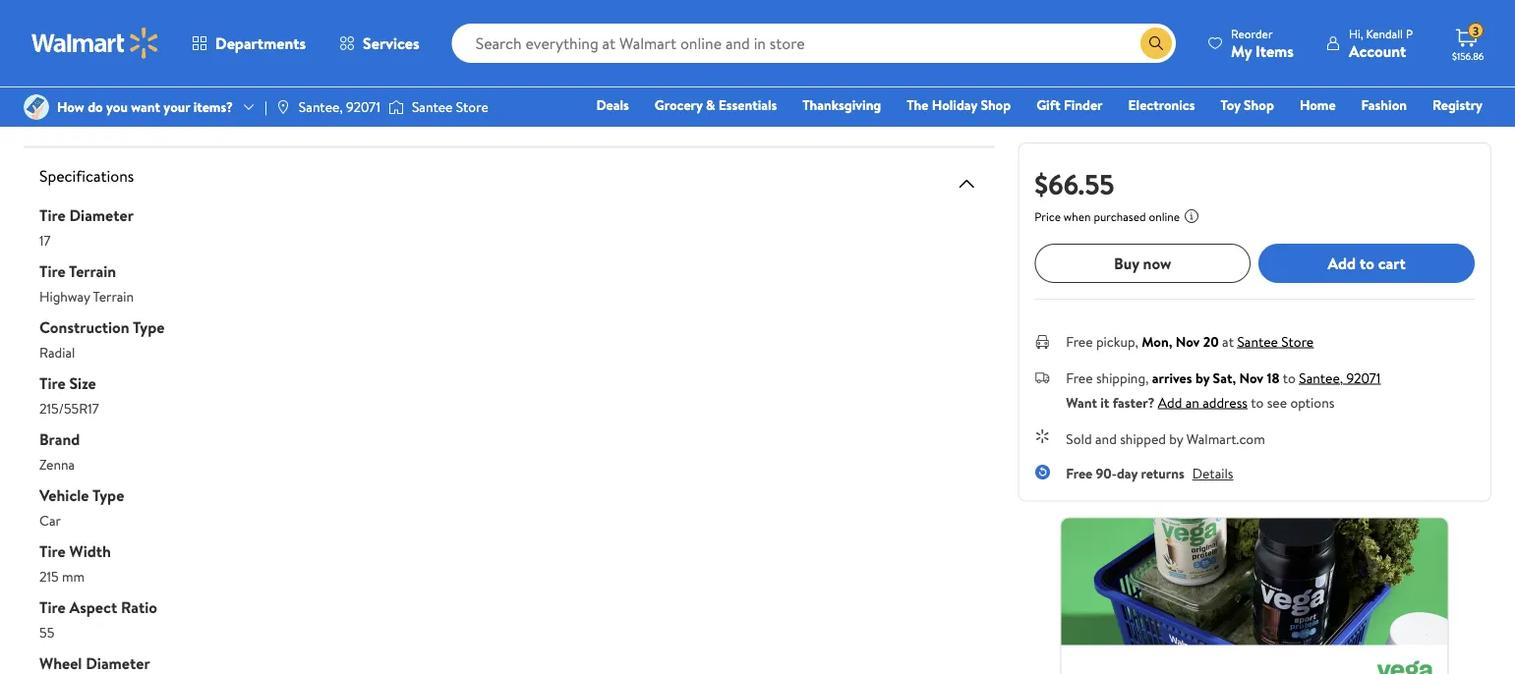 Task type: describe. For each thing, give the bounding box(es) containing it.
options
[[1291, 393, 1335, 412]]

fashion
[[1362, 95, 1408, 115]]

18
[[1268, 368, 1280, 388]]

sold and shipped by walmart.com
[[1067, 429, 1266, 449]]

now
[[1144, 253, 1172, 274]]

thanksgiving link
[[794, 94, 890, 116]]

toy
[[1221, 95, 1241, 115]]

width
[[69, 540, 111, 562]]

free for free 90-day returns details
[[1067, 464, 1093, 483]]

tires for third passenger car tires cell from the right
[[587, 52, 612, 68]]

brand
[[39, 428, 80, 450]]

day
[[1117, 464, 1138, 483]]

santee, inside free shipping, arrives by sat, nov 18 to santee, 92071 want it faster? add an address to see options
[[1300, 368, 1344, 388]]

free shipping, arrives by sat, nov 18 to santee, 92071 want it faster? add an address to see options
[[1067, 368, 1381, 412]]

grocery & essentials
[[655, 95, 777, 115]]

holiday
[[932, 95, 978, 115]]

4 cell from the left
[[867, 0, 1048, 39]]

size
[[69, 372, 96, 394]]

$156.86
[[1453, 49, 1485, 62]]

by for sat,
[[1196, 368, 1210, 388]]

p
[[1406, 25, 1413, 42]]

0 vertical spatial santee,
[[299, 97, 343, 117]]

3 98 from the left
[[693, 93, 707, 110]]

details
[[1193, 464, 1234, 483]]

radial
[[39, 343, 75, 362]]

4 98 from the left
[[874, 93, 888, 110]]

4 98 cell from the left
[[867, 81, 1048, 121]]

want
[[1067, 393, 1098, 412]]

1 passenger from the left
[[331, 52, 383, 68]]

how
[[57, 97, 84, 117]]

your
[[164, 97, 190, 117]]

add an address button
[[1159, 393, 1248, 412]]

0 horizontal spatial santee
[[412, 97, 453, 117]]

1 horizontal spatial to
[[1283, 368, 1296, 388]]

aspect
[[69, 596, 117, 618]]

it
[[1101, 393, 1110, 412]]

1 vertical spatial terrain
[[93, 287, 134, 306]]

purchased
[[1094, 209, 1146, 225]]

registry one debit
[[1333, 95, 1483, 142]]

gift finder link
[[1028, 94, 1112, 116]]

2 98 from the left
[[512, 93, 526, 110]]

departments
[[215, 32, 306, 54]]

1 cell from the left
[[324, 0, 505, 39]]

1 98 cell from the left
[[324, 81, 505, 121]]

2 shop from the left
[[1244, 95, 1275, 115]]

3 passenger car tires cell from the left
[[686, 40, 867, 80]]

&
[[706, 95, 716, 115]]

55
[[39, 623, 54, 643]]

hi,
[[1349, 25, 1364, 42]]

pickup,
[[1097, 332, 1139, 351]]

my
[[1232, 40, 1252, 61]]

2 cell from the left
[[505, 0, 686, 39]]

an
[[1186, 393, 1200, 412]]

shipped
[[1120, 429, 1166, 449]]

3 passenger from the left
[[693, 52, 745, 68]]

1 horizontal spatial store
[[1282, 332, 1314, 351]]

services
[[363, 32, 420, 54]]

add to cart
[[1328, 253, 1406, 274]]

toy shop link
[[1212, 94, 1284, 116]]

grocery & essentials link
[[646, 94, 786, 116]]

2 passenger car tires cell from the left
[[505, 40, 686, 80]]

items?
[[193, 97, 233, 117]]

4 passenger from the left
[[874, 52, 926, 68]]

reorder
[[1232, 25, 1273, 42]]

at
[[1223, 332, 1234, 351]]

address
[[1203, 393, 1248, 412]]

one
[[1333, 123, 1362, 142]]

1 vertical spatial diameter
[[86, 652, 150, 674]]

tires for second passenger car tires cell from right
[[768, 52, 793, 68]]

free for free shipping, arrives by sat, nov 18 to santee, 92071 want it faster? add an address to see options
[[1067, 368, 1093, 388]]

see
[[1268, 393, 1288, 412]]

0 vertical spatial terrain
[[69, 260, 116, 282]]

4 tire from the top
[[39, 540, 66, 562]]

1 row from the top
[[40, 0, 1048, 39]]

vehicle
[[39, 484, 89, 506]]

2 passenger car tires from the left
[[512, 52, 612, 68]]

92071 inside free shipping, arrives by sat, nov 18 to santee, 92071 want it faster? add an address to see options
[[1347, 368, 1381, 388]]

1 passenger car tires cell from the left
[[324, 40, 505, 80]]

hi, kendall p account
[[1349, 25, 1413, 61]]

search icon image
[[1149, 35, 1165, 51]]

20
[[1204, 332, 1219, 351]]

how do you want your items?
[[57, 97, 233, 117]]

want
[[131, 97, 160, 117]]

one debit link
[[1324, 122, 1408, 143]]

3 cell from the left
[[686, 0, 867, 39]]

2 tire from the top
[[39, 260, 66, 282]]

essentials
[[719, 95, 777, 115]]

deals link
[[588, 94, 638, 116]]

electronics
[[1129, 95, 1196, 115]]

walmart+ link
[[1416, 122, 1492, 143]]

price
[[1035, 209, 1061, 225]]

zenna
[[39, 455, 75, 474]]

tire diameter 17 tire terrain highway terrain construction type radial tire size 215/55r17 brand zenna vehicle type car tire width 215 mm tire aspect ratio 55 wheel diameter
[[39, 204, 165, 674]]

buy now
[[1115, 253, 1172, 274]]

2 vertical spatial to
[[1251, 393, 1264, 412]]

construction
[[39, 316, 130, 338]]

4 passenger car tires from the left
[[874, 52, 974, 68]]

gift
[[1037, 95, 1061, 115]]

do
[[88, 97, 103, 117]]

wheel
[[39, 652, 82, 674]]

90-
[[1096, 464, 1117, 483]]

add inside free shipping, arrives by sat, nov 18 to santee, 92071 want it faster? add an address to see options
[[1159, 393, 1183, 412]]

santee store button
[[1238, 332, 1314, 351]]



Task type: vqa. For each thing, say whether or not it's contained in the screenshot.
third 98 from the right
yes



Task type: locate. For each thing, give the bounding box(es) containing it.
1 vertical spatial free
[[1067, 368, 1093, 388]]

1 tires from the left
[[406, 52, 431, 68]]

by left "sat,"
[[1196, 368, 1210, 388]]

reorder my items
[[1232, 25, 1294, 61]]

0 vertical spatial 92071
[[346, 97, 381, 117]]

row containing 98
[[40, 80, 1048, 121]]

details button
[[1193, 464, 1234, 483]]

debit
[[1365, 123, 1399, 142]]

2 tires from the left
[[587, 52, 612, 68]]

0 horizontal spatial type
[[92, 484, 124, 506]]

the holiday shop link
[[898, 94, 1020, 116]]

215/55r17
[[39, 399, 99, 418]]

 image for how do you want your items?
[[24, 94, 49, 120]]

0 vertical spatial santee
[[412, 97, 453, 117]]

santee, 92071
[[299, 97, 381, 117]]

0 vertical spatial diameter
[[69, 204, 134, 226]]

1 passenger car tires from the left
[[331, 52, 431, 68]]

1 vertical spatial add
[[1159, 393, 1183, 412]]

home
[[1300, 95, 1336, 115]]

1 vertical spatial by
[[1170, 429, 1184, 449]]

215
[[39, 567, 59, 587]]

add inside button
[[1328, 253, 1356, 274]]

store
[[456, 97, 489, 117], [1282, 332, 1314, 351]]

tires for fourth passenger car tires cell from right
[[406, 52, 431, 68]]

specifications image
[[955, 172, 979, 195]]

the holiday shop
[[907, 95, 1011, 115]]

 image for santee store
[[388, 97, 404, 117]]

type right construction
[[133, 316, 165, 338]]

highway
[[39, 287, 90, 306]]

1 horizontal spatial nov
[[1240, 368, 1264, 388]]

tires up deals
[[587, 52, 612, 68]]

passenger car tires up deals link
[[512, 52, 612, 68]]

1 shop from the left
[[981, 95, 1011, 115]]

finder
[[1064, 95, 1103, 115]]

92071 down services 'popup button'
[[346, 97, 381, 117]]

returns
[[1141, 464, 1185, 483]]

3 tires from the left
[[768, 52, 793, 68]]

0 vertical spatial to
[[1360, 253, 1375, 274]]

santee, right |
[[299, 97, 343, 117]]

2 98 cell from the left
[[505, 81, 686, 121]]

shop right holiday
[[981, 95, 1011, 115]]

by right the shipped
[[1170, 429, 1184, 449]]

car
[[386, 52, 404, 68], [567, 52, 585, 68], [748, 52, 766, 68], [929, 52, 947, 68], [39, 511, 61, 531]]

to inside button
[[1360, 253, 1375, 274]]

toy shop
[[1221, 95, 1275, 115]]

you
[[106, 97, 128, 117]]

1 horizontal spatial santee,
[[1300, 368, 1344, 388]]

by
[[1196, 368, 1210, 388], [1170, 429, 1184, 449]]

1 horizontal spatial by
[[1196, 368, 1210, 388]]

1 vertical spatial santee,
[[1300, 368, 1344, 388]]

santee down services
[[412, 97, 453, 117]]

arrives
[[1153, 368, 1193, 388]]

2 row from the top
[[40, 39, 1048, 80]]

to right 18
[[1283, 368, 1296, 388]]

0 vertical spatial add
[[1328, 253, 1356, 274]]

terrain
[[69, 260, 116, 282], [93, 287, 134, 306]]

passenger car tires up the
[[874, 52, 974, 68]]

row
[[40, 0, 1048, 39], [40, 39, 1048, 80], [40, 80, 1048, 121]]

tires up santee store
[[406, 52, 431, 68]]

0 horizontal spatial 92071
[[346, 97, 381, 117]]

|
[[265, 97, 267, 117]]

passenger car tires cell up santee store
[[324, 40, 505, 80]]

2 passenger from the left
[[512, 52, 564, 68]]

free 90-day returns details
[[1067, 464, 1234, 483]]

to left see
[[1251, 393, 1264, 412]]

0 horizontal spatial santee,
[[299, 97, 343, 117]]

0 horizontal spatial  image
[[24, 94, 49, 120]]

tire up highway
[[39, 260, 66, 282]]

items
[[1256, 40, 1294, 61]]

17
[[39, 231, 51, 250]]

3 98 cell from the left
[[686, 81, 867, 121]]

cell up santee store
[[324, 0, 505, 39]]

0 horizontal spatial to
[[1251, 393, 1264, 412]]

passenger car tires cell up deals
[[505, 40, 686, 80]]

and
[[1096, 429, 1117, 449]]

0 horizontal spatial add
[[1159, 393, 1183, 412]]

cart
[[1379, 253, 1406, 274]]

nov left 18
[[1240, 368, 1264, 388]]

santee, 92071 button
[[1300, 368, 1381, 388]]

home link
[[1291, 94, 1345, 116]]

nov
[[1176, 332, 1201, 351], [1240, 368, 1264, 388]]

tire up 215
[[39, 540, 66, 562]]

2 horizontal spatial to
[[1360, 253, 1375, 274]]

tire left size
[[39, 372, 66, 394]]

mon,
[[1142, 332, 1173, 351]]

free inside free shipping, arrives by sat, nov 18 to santee, 92071 want it faster? add an address to see options
[[1067, 368, 1093, 388]]

santee,
[[299, 97, 343, 117], [1300, 368, 1344, 388]]

1 vertical spatial 92071
[[1347, 368, 1381, 388]]

1 vertical spatial nov
[[1240, 368, 1264, 388]]

3 free from the top
[[1067, 464, 1093, 483]]

cell up holiday
[[867, 0, 1048, 39]]

98 left "essentials"
[[693, 93, 707, 110]]

sold
[[1067, 429, 1092, 449]]

passenger
[[331, 52, 383, 68], [512, 52, 564, 68], [693, 52, 745, 68], [874, 52, 926, 68]]

walmart+
[[1425, 123, 1483, 142]]

free
[[1067, 332, 1093, 351], [1067, 368, 1093, 388], [1067, 464, 1093, 483]]

fashion link
[[1353, 94, 1416, 116]]

add left an
[[1159, 393, 1183, 412]]

0 vertical spatial nov
[[1176, 332, 1201, 351]]

price when purchased online
[[1035, 209, 1180, 225]]

0 horizontal spatial nov
[[1176, 332, 1201, 351]]

3 passenger car tires from the left
[[693, 52, 793, 68]]

legal information image
[[1184, 209, 1200, 224]]

diameter
[[69, 204, 134, 226], [86, 652, 150, 674]]

4 tires from the left
[[949, 52, 974, 68]]

by for walmart.com
[[1170, 429, 1184, 449]]

1 horizontal spatial santee
[[1238, 332, 1279, 351]]

diameter right wheel
[[86, 652, 150, 674]]

1 vertical spatial type
[[92, 484, 124, 506]]

cell
[[324, 0, 505, 39], [505, 0, 686, 39], [686, 0, 867, 39], [867, 0, 1048, 39]]

2 free from the top
[[1067, 368, 1093, 388]]

free up the want
[[1067, 368, 1093, 388]]

3 row from the top
[[40, 80, 1048, 121]]

shipping,
[[1097, 368, 1149, 388]]

98 down services 'popup button'
[[331, 93, 345, 110]]

passenger car tires up "essentials"
[[693, 52, 793, 68]]

ratio
[[121, 596, 157, 618]]

sat,
[[1213, 368, 1237, 388]]

add to cart button
[[1259, 244, 1475, 283]]

1 horizontal spatial 92071
[[1347, 368, 1381, 388]]

kendall
[[1367, 25, 1404, 42]]

when
[[1064, 209, 1091, 225]]

98 left the
[[874, 93, 888, 110]]

shop right toy
[[1244, 95, 1275, 115]]

0 horizontal spatial shop
[[981, 95, 1011, 115]]

passenger car tires cell up holiday
[[867, 40, 1048, 80]]

98 cell
[[324, 81, 505, 121], [505, 81, 686, 121], [686, 81, 867, 121], [867, 81, 1048, 121]]

1 98 from the left
[[331, 93, 345, 110]]

0 vertical spatial by
[[1196, 368, 1210, 388]]

92071 right 18
[[1347, 368, 1381, 388]]

0 horizontal spatial store
[[456, 97, 489, 117]]

cell up deals link
[[505, 0, 686, 39]]

walmart image
[[31, 28, 159, 59]]

mm
[[62, 567, 85, 587]]

account
[[1349, 40, 1407, 61]]

3 tire from the top
[[39, 372, 66, 394]]

buy
[[1115, 253, 1140, 274]]

row containing passenger car tires
[[40, 39, 1048, 80]]

departments button
[[175, 20, 323, 67]]

free pickup, mon, nov 20 at santee store
[[1067, 332, 1314, 351]]

nov left 20
[[1176, 332, 1201, 351]]

by inside free shipping, arrives by sat, nov 18 to santee, 92071 want it faster? add an address to see options
[[1196, 368, 1210, 388]]

free for free pickup, mon, nov 20 at santee store
[[1067, 332, 1093, 351]]

grocery
[[655, 95, 703, 115]]

0 vertical spatial store
[[456, 97, 489, 117]]

1 vertical spatial to
[[1283, 368, 1296, 388]]

 image
[[275, 99, 291, 115]]

1 horizontal spatial shop
[[1244, 95, 1275, 115]]

to left cart
[[1360, 253, 1375, 274]]

electronics link
[[1120, 94, 1204, 116]]

specifications
[[39, 165, 134, 186]]

nov inside free shipping, arrives by sat, nov 18 to santee, 92071 want it faster? add an address to see options
[[1240, 368, 1264, 388]]

 image left santee store
[[388, 97, 404, 117]]

passenger car tires cell
[[324, 40, 505, 80], [505, 40, 686, 80], [686, 40, 867, 80], [867, 40, 1048, 80]]

cell up "essentials"
[[686, 0, 867, 39]]

1 vertical spatial store
[[1282, 332, 1314, 351]]

Walmart Site-Wide search field
[[452, 24, 1176, 63]]

type right vehicle
[[92, 484, 124, 506]]

registry link
[[1424, 94, 1492, 116]]

2 vertical spatial free
[[1067, 464, 1093, 483]]

1 horizontal spatial type
[[133, 316, 165, 338]]

1 tire from the top
[[39, 204, 66, 226]]

1 horizontal spatial  image
[[388, 97, 404, 117]]

tires
[[406, 52, 431, 68], [587, 52, 612, 68], [768, 52, 793, 68], [949, 52, 974, 68]]

diameter down specifications
[[69, 204, 134, 226]]

deals
[[596, 95, 629, 115]]

terrain up construction
[[93, 287, 134, 306]]

1 vertical spatial santee
[[1238, 332, 1279, 351]]

passenger car tires cell up "essentials"
[[686, 40, 867, 80]]

free left the pickup,
[[1067, 332, 1093, 351]]

$66.55
[[1035, 165, 1115, 203]]

Search search field
[[452, 24, 1176, 63]]

terrain up highway
[[69, 260, 116, 282]]

5 tire from the top
[[39, 596, 66, 618]]

tire
[[39, 204, 66, 226], [39, 260, 66, 282], [39, 372, 66, 394], [39, 540, 66, 562], [39, 596, 66, 618]]

type
[[133, 316, 165, 338], [92, 484, 124, 506]]

the
[[907, 95, 929, 115]]

santee store
[[412, 97, 489, 117]]

services button
[[323, 20, 436, 67]]

gift finder
[[1037, 95, 1103, 115]]

car inside tire diameter 17 tire terrain highway terrain construction type radial tire size 215/55r17 brand zenna vehicle type car tire width 215 mm tire aspect ratio 55 wheel diameter
[[39, 511, 61, 531]]

tires up the holiday shop link
[[949, 52, 974, 68]]

tire up the 17 on the left top of the page
[[39, 204, 66, 226]]

tire up 55
[[39, 596, 66, 618]]

free left 90- at the right bottom of page
[[1067, 464, 1093, 483]]

 image left the how at the top left of page
[[24, 94, 49, 120]]

92071
[[346, 97, 381, 117], [1347, 368, 1381, 388]]

0 vertical spatial type
[[133, 316, 165, 338]]

 image
[[24, 94, 49, 120], [388, 97, 404, 117]]

1 horizontal spatial add
[[1328, 253, 1356, 274]]

98
[[331, 93, 345, 110], [512, 93, 526, 110], [693, 93, 707, 110], [874, 93, 888, 110]]

4 passenger car tires cell from the left
[[867, 40, 1048, 80]]

santee right at
[[1238, 332, 1279, 351]]

tires for fourth passenger car tires cell
[[949, 52, 974, 68]]

thanksgiving
[[803, 95, 882, 115]]

santee, up options
[[1300, 368, 1344, 388]]

1 free from the top
[[1067, 332, 1093, 351]]

walmart.com
[[1187, 429, 1266, 449]]

98 right santee store
[[512, 93, 526, 110]]

0 horizontal spatial by
[[1170, 429, 1184, 449]]

passenger car tires up "santee, 92071"
[[331, 52, 431, 68]]

passenger car tires
[[331, 52, 431, 68], [512, 52, 612, 68], [693, 52, 793, 68], [874, 52, 974, 68]]

tires up "essentials"
[[768, 52, 793, 68]]

0 vertical spatial free
[[1067, 332, 1093, 351]]

add left cart
[[1328, 253, 1356, 274]]



